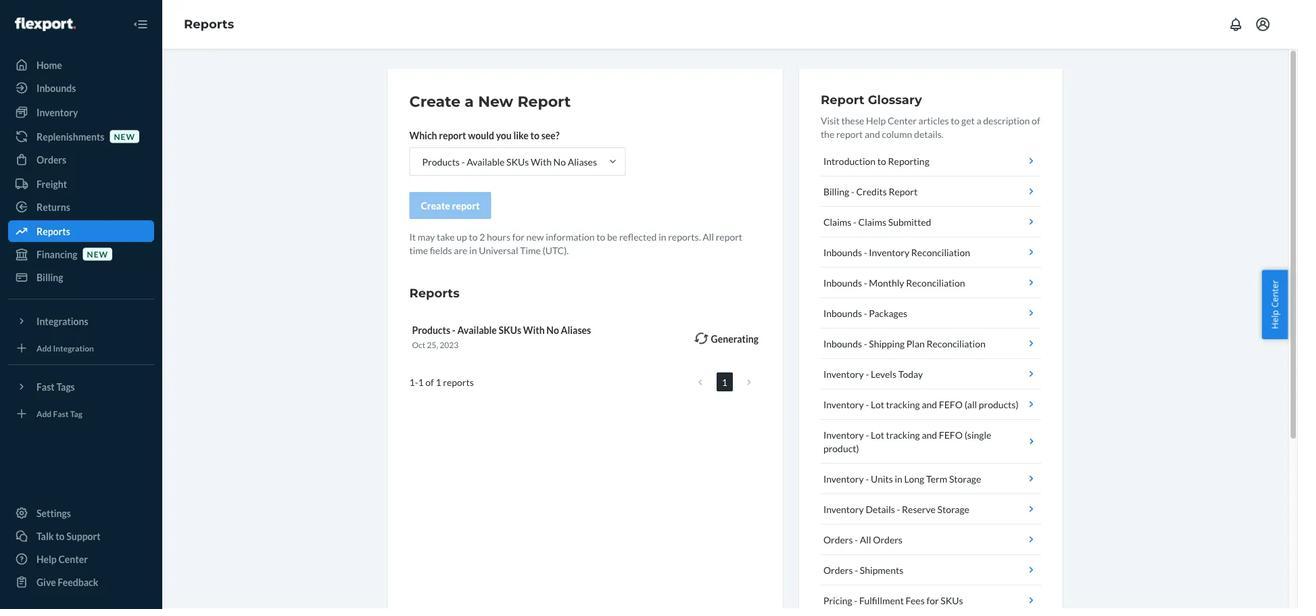 Task type: locate. For each thing, give the bounding box(es) containing it.
long
[[905, 473, 925, 485]]

billing down 'introduction' at the top right of the page
[[824, 186, 850, 197]]

no inside products - available skus with no aliases oct 25, 2023
[[547, 324, 559, 336]]

billing
[[824, 186, 850, 197], [37, 272, 63, 283]]

inventory inside button
[[824, 399, 864, 410]]

fefo left '(all'
[[940, 399, 963, 410]]

report up up at the top left
[[452, 200, 480, 211]]

to
[[951, 115, 960, 126], [531, 130, 540, 141], [878, 155, 887, 167], [469, 231, 478, 243], [597, 231, 606, 243], [56, 531, 65, 542]]

1 vertical spatial aliases
[[561, 324, 591, 336]]

report
[[821, 92, 865, 107], [518, 92, 571, 111], [889, 186, 918, 197]]

1 vertical spatial products
[[412, 324, 451, 336]]

all
[[703, 231, 714, 243], [860, 534, 872, 546]]

in left reports.
[[659, 231, 667, 243]]

1 fefo from the top
[[940, 399, 963, 410]]

information
[[546, 231, 595, 243]]

0 horizontal spatial for
[[513, 231, 525, 243]]

add left integration at the left bottom
[[37, 343, 52, 353]]

inventory up replenishments
[[37, 107, 78, 118]]

inventory - lot tracking and fefo (single product) button
[[821, 420, 1042, 464]]

0 horizontal spatial center
[[59, 554, 88, 565]]

inbounds down home at the top left
[[37, 82, 76, 94]]

talk to support button
[[8, 526, 154, 547]]

close navigation image
[[133, 16, 149, 32]]

fast left the tags
[[37, 381, 55, 393]]

available
[[467, 156, 505, 167], [458, 324, 497, 336]]

storage
[[950, 473, 982, 485], [938, 504, 970, 515]]

orders up 'shipments'
[[874, 534, 903, 546]]

1 vertical spatial lot
[[871, 429, 885, 441]]

reconciliation for inbounds - inventory reconciliation
[[912, 247, 971, 258]]

settings link
[[8, 503, 154, 524]]

- for inventory - lot tracking and fefo (all products)
[[866, 399, 870, 410]]

a right get
[[977, 115, 982, 126]]

- down which report would you like to see?
[[462, 156, 465, 167]]

skus
[[507, 156, 529, 167], [499, 324, 522, 336], [941, 595, 964, 607]]

0 vertical spatial aliases
[[568, 156, 597, 167]]

lot inside the inventory - lot tracking and fefo (single product)
[[871, 429, 885, 441]]

claims - claims submitted
[[824, 216, 932, 228]]

inventory - lot tracking and fefo (all products) button
[[821, 390, 1042, 420]]

create report button
[[410, 192, 492, 219]]

chevron left image
[[699, 378, 703, 387]]

report down reporting
[[889, 186, 918, 197]]

add
[[37, 343, 52, 353], [37, 409, 52, 419]]

for right fees
[[927, 595, 939, 607]]

with inside products - available skus with no aliases oct 25, 2023
[[523, 324, 545, 336]]

report down these at the right top of page
[[837, 128, 863, 140]]

1 tracking from the top
[[887, 399, 921, 410]]

0 vertical spatial add
[[37, 343, 52, 353]]

inventory for inventory - levels today
[[824, 368, 864, 380]]

inventory for inventory
[[37, 107, 78, 118]]

storage right term
[[950, 473, 982, 485]]

2 vertical spatial help
[[37, 554, 57, 565]]

all inside orders - all orders button
[[860, 534, 872, 546]]

0 vertical spatial skus
[[507, 156, 529, 167]]

pricing - fulfillment fees for skus
[[824, 595, 964, 607]]

reports link
[[184, 17, 234, 32], [8, 221, 154, 242]]

submitted
[[889, 216, 932, 228]]

0 vertical spatial storage
[[950, 473, 982, 485]]

of right description
[[1032, 115, 1041, 126]]

- left 'shipments'
[[855, 565, 859, 576]]

claims down "billing - credits report"
[[824, 216, 852, 228]]

fefo inside the inventory - lot tracking and fefo (single product)
[[940, 429, 963, 441]]

orders - all orders
[[824, 534, 903, 546]]

pricing
[[824, 595, 853, 607]]

skus inside products - available skus with no aliases oct 25, 2023
[[499, 324, 522, 336]]

new
[[114, 132, 135, 141], [527, 231, 544, 243], [87, 249, 108, 259]]

orders for orders - all orders
[[824, 534, 854, 546]]

inventory - levels today button
[[821, 359, 1042, 390]]

report inside button
[[889, 186, 918, 197]]

fast left tag
[[53, 409, 69, 419]]

- for orders - shipments
[[855, 565, 859, 576]]

0 vertical spatial lot
[[871, 399, 885, 410]]

lot inside button
[[871, 399, 885, 410]]

1 vertical spatial all
[[860, 534, 872, 546]]

1 lot from the top
[[871, 399, 885, 410]]

1 horizontal spatial in
[[659, 231, 667, 243]]

orders inside button
[[824, 565, 854, 576]]

skus inside button
[[941, 595, 964, 607]]

new up orders link
[[114, 132, 135, 141]]

0 vertical spatial of
[[1032, 115, 1041, 126]]

report up these at the right top of page
[[821, 92, 865, 107]]

0 vertical spatial products
[[422, 156, 460, 167]]

- for pricing - fulfillment fees for skus
[[855, 595, 858, 607]]

for up time
[[513, 231, 525, 243]]

inventory
[[37, 107, 78, 118], [870, 247, 910, 258], [824, 368, 864, 380], [824, 399, 864, 410], [824, 429, 864, 441], [824, 473, 864, 485], [824, 504, 864, 515]]

chevron right image
[[747, 378, 752, 387]]

report left the 'would' at the top of page
[[439, 130, 466, 141]]

billing down financing
[[37, 272, 63, 283]]

1 vertical spatial storage
[[938, 504, 970, 515]]

new
[[478, 92, 514, 111]]

storage inside "button"
[[938, 504, 970, 515]]

new inside it may take up to 2 hours for new information to be reflected in reports. all report time fields are in universal time (utc).
[[527, 231, 544, 243]]

- inside the inventory - lot tracking and fefo (single product)
[[866, 429, 870, 441]]

all right reports.
[[703, 231, 714, 243]]

0 vertical spatial reports link
[[184, 17, 234, 32]]

inbounds left packages at bottom
[[824, 307, 863, 319]]

inbounds for inbounds
[[37, 82, 76, 94]]

fefo for (single
[[940, 429, 963, 441]]

add for add fast tag
[[37, 409, 52, 419]]

orders
[[37, 154, 66, 165], [824, 534, 854, 546], [874, 534, 903, 546], [824, 565, 854, 576]]

0 horizontal spatial help
[[37, 554, 57, 565]]

of
[[1032, 115, 1041, 126], [426, 377, 434, 388]]

and inside button
[[922, 399, 938, 410]]

- for inbounds - shipping plan reconciliation
[[864, 338, 868, 349]]

1 horizontal spatial claims
[[859, 216, 887, 228]]

1 horizontal spatial reports
[[184, 17, 234, 32]]

1 vertical spatial reports
[[37, 226, 70, 237]]

- down the inventory - levels today
[[866, 399, 870, 410]]

reconciliation for inbounds - monthly reconciliation
[[907, 277, 966, 289]]

products inside products - available skus with no aliases oct 25, 2023
[[412, 324, 451, 336]]

are
[[454, 245, 468, 256]]

new up billing "link" at the left of the page
[[87, 249, 108, 259]]

0 horizontal spatial a
[[465, 92, 474, 111]]

like
[[514, 130, 529, 141]]

inbounds down inbounds - packages
[[824, 338, 863, 349]]

2 horizontal spatial report
[[889, 186, 918, 197]]

0 vertical spatial tracking
[[887, 399, 921, 410]]

fefo left (single
[[940, 429, 963, 441]]

2 horizontal spatial center
[[1269, 280, 1282, 308]]

fast
[[37, 381, 55, 393], [53, 409, 69, 419]]

help inside visit these help center articles to get a description of the report and column details.
[[867, 115, 886, 126]]

2 horizontal spatial help
[[1269, 310, 1282, 329]]

report for create a new report
[[518, 92, 571, 111]]

1 vertical spatial no
[[547, 324, 559, 336]]

0 vertical spatial help
[[867, 115, 886, 126]]

create
[[410, 92, 461, 111], [421, 200, 450, 211]]

1 vertical spatial with
[[523, 324, 545, 336]]

a
[[465, 92, 474, 111], [977, 115, 982, 126]]

create up may
[[421, 200, 450, 211]]

billing inside "link"
[[37, 272, 63, 283]]

- inside products - available skus with no aliases oct 25, 2023
[[452, 324, 456, 336]]

0 horizontal spatial billing
[[37, 272, 63, 283]]

0 horizontal spatial reports link
[[8, 221, 154, 242]]

which report would you like to see?
[[410, 130, 560, 141]]

inbounds - shipping plan reconciliation button
[[821, 329, 1042, 359]]

1 vertical spatial a
[[977, 115, 982, 126]]

tracking down today
[[887, 399, 921, 410]]

0 vertical spatial for
[[513, 231, 525, 243]]

1 vertical spatial center
[[1269, 280, 1282, 308]]

1 horizontal spatial center
[[888, 115, 917, 126]]

billing inside button
[[824, 186, 850, 197]]

available for products - available skus with no aliases oct 25, 2023
[[458, 324, 497, 336]]

help inside help center button
[[1269, 310, 1282, 329]]

2 lot from the top
[[871, 429, 885, 441]]

feedback
[[58, 577, 98, 588]]

of left the reports
[[426, 377, 434, 388]]

orders link
[[8, 149, 154, 170]]

inventory for inventory - units in long term storage
[[824, 473, 864, 485]]

2 vertical spatial and
[[922, 429, 938, 441]]

2 vertical spatial reports
[[410, 285, 460, 300]]

2 horizontal spatial reports
[[410, 285, 460, 300]]

2 add from the top
[[37, 409, 52, 419]]

- left monthly
[[864, 277, 868, 289]]

to right like
[[531, 130, 540, 141]]

reconciliation inside inbounds - monthly reconciliation button
[[907, 277, 966, 289]]

time
[[410, 245, 428, 256]]

1 horizontal spatial reports link
[[184, 17, 234, 32]]

reconciliation inside inbounds - shipping plan reconciliation "button"
[[927, 338, 986, 349]]

units
[[871, 473, 894, 485]]

- for products - available skus with no aliases oct 25, 2023
[[452, 324, 456, 336]]

1 vertical spatial fefo
[[940, 429, 963, 441]]

inbounds link
[[8, 77, 154, 99]]

1 horizontal spatial of
[[1032, 115, 1041, 126]]

tracking for (all
[[887, 399, 921, 410]]

inventory up 'orders - all orders'
[[824, 504, 864, 515]]

- right pricing
[[855, 595, 858, 607]]

returns
[[37, 201, 70, 213]]

0 vertical spatial a
[[465, 92, 474, 111]]

levels
[[871, 368, 897, 380]]

which
[[410, 130, 437, 141]]

reports
[[443, 377, 474, 388]]

- down the claims - claims submitted
[[864, 247, 868, 258]]

in right are
[[470, 245, 477, 256]]

inbounds for inbounds - monthly reconciliation
[[824, 277, 863, 289]]

orders up pricing
[[824, 565, 854, 576]]

create inside create report button
[[421, 200, 450, 211]]

products
[[422, 156, 460, 167], [412, 324, 451, 336]]

glossary
[[868, 92, 923, 107]]

help center inside button
[[1269, 280, 1282, 329]]

and for inventory - lot tracking and fefo (single product)
[[922, 429, 938, 441]]

2 horizontal spatial in
[[895, 473, 903, 485]]

lot for inventory - lot tracking and fefo (all products)
[[871, 399, 885, 410]]

reconciliation down inbounds - inventory reconciliation "button"
[[907, 277, 966, 289]]

aliases inside products - available skus with no aliases oct 25, 2023
[[561, 324, 591, 336]]

to right talk
[[56, 531, 65, 542]]

1 vertical spatial create
[[421, 200, 450, 211]]

1 horizontal spatial billing
[[824, 186, 850, 197]]

- left "credits"
[[852, 186, 855, 197]]

report up see?
[[518, 92, 571, 111]]

inbounds down the claims - claims submitted
[[824, 247, 863, 258]]

inbounds - monthly reconciliation button
[[821, 268, 1042, 298]]

open account menu image
[[1256, 16, 1272, 32]]

0 horizontal spatial claims
[[824, 216, 852, 228]]

1 horizontal spatial help
[[867, 115, 886, 126]]

flexport logo image
[[15, 18, 76, 31]]

1
[[410, 377, 415, 388], [418, 377, 424, 388], [436, 377, 442, 388], [722, 377, 728, 388]]

create for create a new report
[[410, 92, 461, 111]]

2 vertical spatial reconciliation
[[927, 338, 986, 349]]

products - available skus with no aliases oct 25, 2023
[[412, 324, 591, 350]]

aliases for products - available skus with no aliases oct 25, 2023
[[561, 324, 591, 336]]

create up which
[[410, 92, 461, 111]]

1 vertical spatial new
[[527, 231, 544, 243]]

available down which report would you like to see?
[[467, 156, 505, 167]]

0 vertical spatial no
[[554, 156, 566, 167]]

2 fefo from the top
[[940, 429, 963, 441]]

integrations button
[[8, 311, 154, 332]]

storage inside button
[[950, 473, 982, 485]]

0 vertical spatial and
[[865, 128, 881, 140]]

new for financing
[[87, 249, 108, 259]]

tracking inside the inventory - lot tracking and fefo (single product)
[[887, 429, 921, 441]]

0 vertical spatial reconciliation
[[912, 247, 971, 258]]

0 horizontal spatial report
[[518, 92, 571, 111]]

new up time
[[527, 231, 544, 243]]

inventory down the inventory - levels today
[[824, 399, 864, 410]]

fast tags
[[37, 381, 75, 393]]

0 vertical spatial fast
[[37, 381, 55, 393]]

1 vertical spatial and
[[922, 399, 938, 410]]

2 vertical spatial skus
[[941, 595, 964, 607]]

generating
[[711, 333, 759, 345]]

0 vertical spatial with
[[531, 156, 552, 167]]

- right details
[[897, 504, 901, 515]]

orders up orders - shipments
[[824, 534, 854, 546]]

to left get
[[951, 115, 960, 126]]

2 vertical spatial in
[[895, 473, 903, 485]]

1 vertical spatial of
[[426, 377, 434, 388]]

- up inventory - units in long term storage
[[866, 429, 870, 441]]

you
[[496, 130, 512, 141]]

to left 2
[[469, 231, 478, 243]]

- left packages at bottom
[[864, 307, 868, 319]]

reconciliation down the claims - claims submitted button
[[912, 247, 971, 258]]

a left new
[[465, 92, 474, 111]]

products up 25, at the bottom
[[412, 324, 451, 336]]

- up "2023"
[[452, 324, 456, 336]]

reconciliation down inbounds - packages button
[[927, 338, 986, 349]]

tracking down inventory - lot tracking and fefo (all products)
[[887, 429, 921, 441]]

inventory for inventory details - reserve storage
[[824, 504, 864, 515]]

storage right reserve
[[938, 504, 970, 515]]

1 vertical spatial skus
[[499, 324, 522, 336]]

1 horizontal spatial a
[[977, 115, 982, 126]]

help
[[867, 115, 886, 126], [1269, 310, 1282, 329], [37, 554, 57, 565]]

1 vertical spatial help
[[1269, 310, 1282, 329]]

visit these help center articles to get a description of the report and column details.
[[821, 115, 1041, 140]]

0 vertical spatial all
[[703, 231, 714, 243]]

0 vertical spatial available
[[467, 156, 505, 167]]

and down inventory - levels today button
[[922, 399, 938, 410]]

inbounds
[[37, 82, 76, 94], [824, 247, 863, 258], [824, 277, 863, 289], [824, 307, 863, 319], [824, 338, 863, 349]]

with for products - available skus with no aliases oct 25, 2023
[[523, 324, 545, 336]]

center inside visit these help center articles to get a description of the report and column details.
[[888, 115, 917, 126]]

- left units
[[866, 473, 870, 485]]

add for add integration
[[37, 343, 52, 353]]

in left long
[[895, 473, 903, 485]]

- down "billing - credits report"
[[854, 216, 857, 228]]

inventory inside the inventory - lot tracking and fefo (single product)
[[824, 429, 864, 441]]

0 vertical spatial fefo
[[940, 399, 963, 410]]

in
[[659, 231, 667, 243], [470, 245, 477, 256], [895, 473, 903, 485]]

0 vertical spatial new
[[114, 132, 135, 141]]

inventory for inventory - lot tracking and fefo (single product)
[[824, 429, 864, 441]]

all up orders - shipments
[[860, 534, 872, 546]]

and
[[865, 128, 881, 140], [922, 399, 938, 410], [922, 429, 938, 441]]

inventory down product)
[[824, 473, 864, 485]]

0 vertical spatial create
[[410, 92, 461, 111]]

and left column
[[865, 128, 881, 140]]

replenishments
[[37, 131, 104, 142]]

billing - credits report
[[824, 186, 918, 197]]

and inside visit these help center articles to get a description of the report and column details.
[[865, 128, 881, 140]]

tracking inside button
[[887, 399, 921, 410]]

claims down "credits"
[[859, 216, 887, 228]]

no for products - available skus with no aliases
[[554, 156, 566, 167]]

3 1 from the left
[[436, 377, 442, 388]]

to left reporting
[[878, 155, 887, 167]]

create a new report
[[410, 92, 571, 111]]

inventory up monthly
[[870, 247, 910, 258]]

a inside visit these help center articles to get a description of the report and column details.
[[977, 115, 982, 126]]

1 horizontal spatial new
[[114, 132, 135, 141]]

0 vertical spatial billing
[[824, 186, 850, 197]]

reconciliation inside inbounds - inventory reconciliation "button"
[[912, 247, 971, 258]]

lot up units
[[871, 429, 885, 441]]

to inside visit these help center articles to get a description of the report and column details.
[[951, 115, 960, 126]]

- left shipping
[[864, 338, 868, 349]]

fefo inside button
[[940, 399, 963, 410]]

lot down the inventory - levels today
[[871, 399, 885, 410]]

inbounds up inbounds - packages
[[824, 277, 863, 289]]

- down oct
[[415, 377, 418, 388]]

1 horizontal spatial all
[[860, 534, 872, 546]]

report right reports.
[[716, 231, 743, 243]]

inventory - lot tracking and fefo (all products)
[[824, 399, 1019, 410]]

and inside the inventory - lot tracking and fefo (single product)
[[922, 429, 938, 441]]

1 vertical spatial for
[[927, 595, 939, 607]]

available inside products - available skus with no aliases oct 25, 2023
[[458, 324, 497, 336]]

inventory inside button
[[824, 473, 864, 485]]

0 vertical spatial center
[[888, 115, 917, 126]]

0 horizontal spatial help center
[[37, 554, 88, 565]]

help center button
[[1263, 270, 1289, 340]]

products down which
[[422, 156, 460, 167]]

monthly
[[870, 277, 905, 289]]

inventory left levels
[[824, 368, 864, 380]]

1 vertical spatial available
[[458, 324, 497, 336]]

2 tracking from the top
[[887, 429, 921, 441]]

orders up freight
[[37, 154, 66, 165]]

0 horizontal spatial new
[[87, 249, 108, 259]]

- up orders - shipments
[[855, 534, 859, 546]]

2 vertical spatial new
[[87, 249, 108, 259]]

1 add from the top
[[37, 343, 52, 353]]

1 horizontal spatial for
[[927, 595, 939, 607]]

report for billing - credits report
[[889, 186, 918, 197]]

no
[[554, 156, 566, 167], [547, 324, 559, 336]]

1 horizontal spatial help center
[[1269, 280, 1282, 329]]

1 vertical spatial tracking
[[887, 429, 921, 441]]

skus for products - available skus with no aliases
[[507, 156, 529, 167]]

- left levels
[[866, 368, 870, 380]]

available up "2023"
[[458, 324, 497, 336]]

reconciliation
[[912, 247, 971, 258], [907, 277, 966, 289], [927, 338, 986, 349]]

inventory up product)
[[824, 429, 864, 441]]

1 vertical spatial reconciliation
[[907, 277, 966, 289]]

open notifications image
[[1229, 16, 1245, 32]]

orders - shipments
[[824, 565, 904, 576]]

1 vertical spatial in
[[470, 245, 477, 256]]

and down the inventory - lot tracking and fefo (all products) button
[[922, 429, 938, 441]]

add down fast tags
[[37, 409, 52, 419]]

0 horizontal spatial of
[[426, 377, 434, 388]]

of inside visit these help center articles to get a description of the report and column details.
[[1032, 115, 1041, 126]]

0 vertical spatial help center
[[1269, 280, 1282, 329]]

tracking for (single
[[887, 429, 921, 441]]

inventory for inventory - lot tracking and fefo (all products)
[[824, 399, 864, 410]]

1 vertical spatial billing
[[37, 272, 63, 283]]

2 horizontal spatial new
[[527, 231, 544, 243]]

credits
[[857, 186, 887, 197]]

shipments
[[860, 565, 904, 576]]

1 vertical spatial add
[[37, 409, 52, 419]]

inventory - units in long term storage button
[[821, 464, 1042, 495]]

billing for billing - credits report
[[824, 186, 850, 197]]

1 vertical spatial reports link
[[8, 221, 154, 242]]

0 horizontal spatial all
[[703, 231, 714, 243]]



Task type: vqa. For each thing, say whether or not it's contained in the screenshot.
Counts associated with Products - All SKUs With Alias Counts
no



Task type: describe. For each thing, give the bounding box(es) containing it.
give feedback button
[[8, 572, 154, 593]]

packages
[[870, 307, 908, 319]]

to inside button
[[878, 155, 887, 167]]

hours
[[487, 231, 511, 243]]

home
[[37, 59, 62, 71]]

add fast tag link
[[8, 403, 154, 425]]

2 claims from the left
[[859, 216, 887, 228]]

inbounds for inbounds - shipping plan reconciliation
[[824, 338, 863, 349]]

reporting
[[889, 155, 930, 167]]

new for replenishments
[[114, 132, 135, 141]]

details.
[[915, 128, 944, 140]]

2023
[[440, 340, 459, 350]]

time
[[520, 245, 541, 256]]

1 vertical spatial help center
[[37, 554, 88, 565]]

aliases for products - available skus with no aliases
[[568, 156, 597, 167]]

reflected
[[620, 231, 657, 243]]

center inside button
[[1269, 280, 1282, 308]]

- for billing - credits report
[[852, 186, 855, 197]]

product)
[[824, 443, 860, 454]]

inventory - levels today
[[824, 368, 924, 380]]

report inside it may take up to 2 hours for new information to be reflected in reports. all report time fields are in universal time (utc).
[[716, 231, 743, 243]]

introduction to reporting button
[[821, 146, 1042, 177]]

fees
[[906, 595, 925, 607]]

add integration link
[[8, 338, 154, 359]]

give
[[37, 577, 56, 588]]

1 - 1 of 1 reports
[[410, 377, 474, 388]]

orders - shipments button
[[821, 555, 1042, 586]]

in inside button
[[895, 473, 903, 485]]

inventory - lot tracking and fefo (single product)
[[824, 429, 992, 454]]

be
[[608, 231, 618, 243]]

4 1 from the left
[[722, 377, 728, 388]]

1 vertical spatial fast
[[53, 409, 69, 419]]

1 horizontal spatial report
[[821, 92, 865, 107]]

products)
[[980, 399, 1019, 410]]

see?
[[542, 130, 560, 141]]

products for products - available skus with no aliases oct 25, 2023
[[412, 324, 451, 336]]

fast tags button
[[8, 376, 154, 398]]

- for 1 - 1 of 1 reports
[[415, 377, 418, 388]]

claims - claims submitted button
[[821, 207, 1042, 237]]

- for inventory - lot tracking and fefo (single product)
[[866, 429, 870, 441]]

inbounds - inventory reconciliation button
[[821, 237, 1042, 268]]

report inside visit these help center articles to get a description of the report and column details.
[[837, 128, 863, 140]]

freight link
[[8, 173, 154, 195]]

pricing - fulfillment fees for skus button
[[821, 586, 1042, 610]]

today
[[899, 368, 924, 380]]

inventory - units in long term storage
[[824, 473, 982, 485]]

products - available skus with no aliases
[[422, 156, 597, 167]]

no for products - available skus with no aliases oct 25, 2023
[[547, 324, 559, 336]]

to inside button
[[56, 531, 65, 542]]

orders - all orders button
[[821, 525, 1042, 555]]

1 claims from the left
[[824, 216, 852, 228]]

2
[[480, 231, 485, 243]]

it
[[410, 231, 416, 243]]

introduction to reporting
[[824, 155, 930, 167]]

term
[[927, 473, 948, 485]]

to left be
[[597, 231, 606, 243]]

details
[[866, 504, 896, 515]]

0 vertical spatial reports
[[184, 17, 234, 32]]

report inside button
[[452, 200, 480, 211]]

billing - credits report button
[[821, 177, 1042, 207]]

reports.
[[669, 231, 701, 243]]

help inside help center link
[[37, 554, 57, 565]]

inventory link
[[8, 101, 154, 123]]

fast inside dropdown button
[[37, 381, 55, 393]]

inbounds - shipping plan reconciliation
[[824, 338, 986, 349]]

- for inbounds - inventory reconciliation
[[864, 247, 868, 258]]

settings
[[37, 508, 71, 519]]

2 vertical spatial center
[[59, 554, 88, 565]]

0 horizontal spatial in
[[470, 245, 477, 256]]

for inside button
[[927, 595, 939, 607]]

- for products - available skus with no aliases
[[462, 156, 465, 167]]

- for inbounds - monthly reconciliation
[[864, 277, 868, 289]]

- for orders - all orders
[[855, 534, 859, 546]]

talk
[[37, 531, 54, 542]]

reserve
[[903, 504, 936, 515]]

fefo for (all
[[940, 399, 963, 410]]

for inside it may take up to 2 hours for new information to be reflected in reports. all report time fields are in universal time (utc).
[[513, 231, 525, 243]]

integrations
[[37, 316, 88, 327]]

- for claims - claims submitted
[[854, 216, 857, 228]]

(all
[[965, 399, 978, 410]]

the
[[821, 128, 835, 140]]

freight
[[37, 178, 67, 190]]

plan
[[907, 338, 925, 349]]

up
[[457, 231, 467, 243]]

with for products - available skus with no aliases
[[531, 156, 552, 167]]

inbounds - inventory reconciliation
[[824, 247, 971, 258]]

billing for billing
[[37, 272, 63, 283]]

would
[[468, 130, 495, 141]]

get
[[962, 115, 975, 126]]

inbounds - monthly reconciliation
[[824, 277, 966, 289]]

inventory details - reserve storage
[[824, 504, 970, 515]]

25,
[[427, 340, 438, 350]]

- for inventory - units in long term storage
[[866, 473, 870, 485]]

0 vertical spatial in
[[659, 231, 667, 243]]

- for inventory - levels today
[[866, 368, 870, 380]]

column
[[882, 128, 913, 140]]

(utc).
[[543, 245, 569, 256]]

0 horizontal spatial reports
[[37, 226, 70, 237]]

and for inventory - lot tracking and fefo (all products)
[[922, 399, 938, 410]]

financing
[[37, 249, 78, 260]]

tag
[[70, 409, 82, 419]]

- for inbounds - packages
[[864, 307, 868, 319]]

all inside it may take up to 2 hours for new information to be reflected in reports. all report time fields are in universal time (utc).
[[703, 231, 714, 243]]

inbounds - packages
[[824, 307, 908, 319]]

give feedback
[[37, 577, 98, 588]]

1 link
[[717, 373, 733, 392]]

visit
[[821, 115, 840, 126]]

fulfillment
[[860, 595, 904, 607]]

2 1 from the left
[[418, 377, 424, 388]]

1 1 from the left
[[410, 377, 415, 388]]

help center link
[[8, 549, 154, 570]]

inventory details - reserve storage button
[[821, 495, 1042, 525]]

support
[[66, 531, 101, 542]]

skus for products - available skus with no aliases oct 25, 2023
[[499, 324, 522, 336]]

create for create report
[[421, 200, 450, 211]]

these
[[842, 115, 865, 126]]

inbounds for inbounds - packages
[[824, 307, 863, 319]]

products for products - available skus with no aliases
[[422, 156, 460, 167]]

description
[[984, 115, 1031, 126]]

orders for orders - shipments
[[824, 565, 854, 576]]

inbounds - packages button
[[821, 298, 1042, 329]]

available for products - available skus with no aliases
[[467, 156, 505, 167]]

orders for orders
[[37, 154, 66, 165]]

inbounds for inbounds - inventory reconciliation
[[824, 247, 863, 258]]

talk to support
[[37, 531, 101, 542]]

may
[[418, 231, 435, 243]]

lot for inventory - lot tracking and fefo (single product)
[[871, 429, 885, 441]]

(single
[[965, 429, 992, 441]]

billing link
[[8, 267, 154, 288]]



